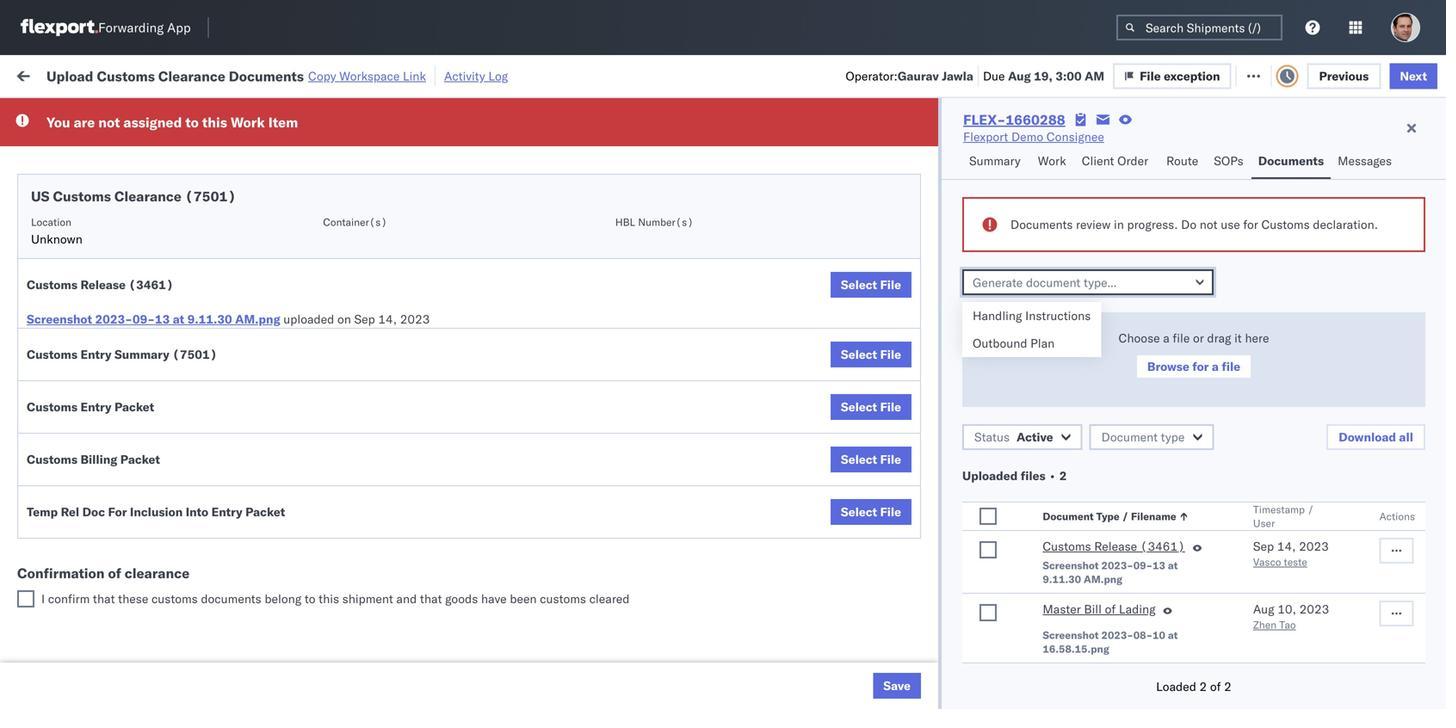 Task type: locate. For each thing, give the bounding box(es) containing it.
1 vertical spatial customs release (3461)
[[1043, 539, 1185, 554]]

status active
[[975, 430, 1053, 445]]

schedule delivery appointment link down :
[[40, 132, 212, 149]]

8 schedule from the top
[[40, 579, 91, 594]]

resize handle column header for flex id
[[1031, 133, 1052, 709]]

feb left 20,
[[357, 248, 378, 263]]

summary down flex-1988285
[[969, 153, 1021, 168]]

a
[[1163, 331, 1170, 346], [1212, 359, 1219, 374]]

2 vertical spatial flxt00001977428a
[[1173, 399, 1291, 414]]

customs release (3461)
[[27, 277, 173, 292], [1043, 539, 1185, 554]]

2150210 up handling
[[988, 248, 1040, 263]]

1 schedule pickup from los angeles, ca from the top
[[40, 276, 232, 308]]

1 horizontal spatial customs
[[540, 591, 586, 607]]

None checkbox
[[980, 542, 997, 559], [17, 591, 34, 608], [980, 542, 997, 559], [17, 591, 34, 608]]

2023- inside screenshot 2023-09-13 at 9.11.30 am.png
[[1102, 559, 1134, 572]]

3 schedule delivery appointment link from the top
[[40, 322, 212, 339]]

been
[[510, 591, 537, 607]]

2 flex-2001714 from the top
[[950, 210, 1040, 225]]

4 appointment from the top
[[141, 663, 212, 678]]

los inside schedule pickup from los angeles international airport
[[162, 162, 182, 177]]

2 ocean from the top
[[527, 323, 562, 338]]

est, for 2:59 am est, feb 17, 2023 schedule delivery appointment 'link'
[[329, 134, 355, 149]]

ocean lcl for honeywell
[[527, 323, 586, 338]]

status for status : ready for work, blocked, in progress
[[93, 107, 123, 120]]

am.png inside screenshot 2023-09-13 at 9.11.30 am.png
[[1084, 573, 1123, 586]]

2 vertical spatial clearance
[[133, 238, 189, 253]]

0 vertical spatial lcl
[[565, 134, 586, 149]]

1 vertical spatial not
[[1200, 217, 1218, 232]]

ca up customs billing packet
[[40, 407, 56, 422]]

do
[[1181, 217, 1197, 232]]

release down the upload customs clearance documents
[[80, 277, 126, 292]]

exception
[[1177, 67, 1233, 82], [1164, 68, 1220, 83]]

2 1977428 from the top
[[988, 323, 1040, 338]]

aug
[[1008, 68, 1031, 83], [1253, 602, 1275, 617]]

demo123 down or
[[1173, 361, 1231, 376]]

schedule delivery appointment link for 10:30 pm est, feb 21, 2023
[[40, 322, 212, 339]]

1 vertical spatial schedule delivery appointment button
[[40, 208, 212, 227]]

2 schedule delivery appointment button from the top
[[40, 208, 212, 227]]

upload up rel
[[40, 474, 79, 489]]

screenshot 2023-09-13 at 9.11.30 am.png
[[1043, 559, 1178, 586]]

1 vertical spatial 3:30 pm est, feb 17, 2023
[[277, 210, 433, 225]]

16.58.15.png
[[1043, 643, 1109, 656]]

3 ocean from the top
[[527, 588, 562, 604]]

from for schedule pickup from los angeles international airport link
[[134, 162, 159, 177]]

documents down unknown
[[40, 255, 102, 270]]

5 select file button from the top
[[831, 499, 912, 525]]

2 appointment from the top
[[141, 209, 212, 224]]

schedule inside schedule pickup from los angeles international airport
[[40, 162, 91, 177]]

client name button
[[630, 137, 725, 154]]

1 resize handle column header from the left
[[246, 133, 267, 709]]

flexport. image
[[21, 19, 98, 36]]

client inside button
[[639, 141, 667, 154]]

1 vertical spatial western
[[898, 210, 944, 225]]

schedule delivery appointment button down us customs clearance (7501)
[[40, 208, 212, 227]]

mawb1234 up 017482927423
[[1173, 210, 1240, 225]]

document for document type
[[1102, 430, 1158, 445]]

17, for ocean lcl
[[382, 134, 401, 149]]

use
[[1221, 217, 1240, 232]]

file left or
[[1173, 331, 1190, 346]]

est, for upload customs clearance documents link
[[328, 248, 354, 263]]

2 vertical spatial schedule delivery appointment button
[[40, 322, 212, 340]]

1 vertical spatial schedule pickup from los angeles, ca button
[[40, 540, 244, 576]]

ocean for otter products - test account
[[527, 134, 562, 149]]

files
[[1021, 468, 1046, 483]]

list box
[[963, 302, 1101, 357]]

1 vertical spatial integration test account - western digital
[[751, 210, 982, 225]]

5 select file from the top
[[841, 504, 901, 520]]

client for client order
[[1082, 153, 1114, 168]]

at inside screenshot 2023-08-10 at 16.58.15.png
[[1168, 629, 1178, 642]]

master bill of lading link
[[1043, 601, 1156, 622]]

10:30 pm est, feb 21, 2023
[[277, 323, 440, 338]]

browse for a file
[[1148, 359, 1241, 374]]

work down the flexport demo consignee link
[[1038, 153, 1066, 168]]

otter for otter products - test account
[[639, 134, 667, 149]]

1 vertical spatial 3:30
[[277, 210, 303, 225]]

0 vertical spatial (7501)
[[185, 188, 236, 205]]

mode
[[527, 141, 553, 154]]

1 bicu1234565, demu1232567 from the top
[[1061, 550, 1236, 565]]

1 maeu1234567 from the top
[[1061, 285, 1148, 300]]

here
[[1245, 331, 1269, 346]]

at inside screenshot 2023-09-13 at 9.11.30 am.png
[[1168, 559, 1178, 572]]

lcl for honeywell - test account
[[565, 323, 586, 338]]

2 confirm from the top
[[40, 390, 84, 405]]

13
[[155, 312, 170, 327], [1153, 559, 1166, 572]]

file for temp rel doc for inclusion into entry packet
[[880, 504, 901, 520]]

1 vertical spatial 3:00
[[277, 248, 303, 263]]

17, up 20,
[[381, 210, 400, 225]]

3:30 pm est, feb 17, 2023 up 3:00 pm est, feb 20, 2023
[[277, 210, 433, 225]]

progress.
[[1127, 217, 1178, 232]]

packet down customs entry summary (7501) at the left of page
[[115, 399, 154, 415]]

cleared
[[589, 591, 630, 607]]

sep 14, 2023 vasco teste
[[1253, 539, 1329, 569]]

maeu1234567 up instructions
[[1061, 285, 1148, 300]]

maeu1234567 for schedule delivery appointment
[[1061, 323, 1148, 338]]

that down the confirmation of clearance
[[93, 591, 115, 607]]

1 vertical spatial confirm pickup from los angeles, ca link
[[40, 389, 244, 423]]

confirm up customs billing packet
[[40, 390, 84, 405]]

screenshot
[[27, 312, 92, 327], [1043, 559, 1099, 572], [1043, 629, 1099, 642]]

6 resize handle column header from the left
[[894, 133, 914, 709]]

customs inside the upload customs clearance documents
[[82, 238, 130, 253]]

not left :
[[98, 114, 120, 131]]

work left item on the left of the page
[[231, 114, 265, 131]]

9.11.30 up master
[[1043, 573, 1081, 586]]

0 horizontal spatial this
[[202, 114, 227, 131]]

clearance for upload customs clearance documents copy workspace link
[[158, 67, 225, 85]]

los
[[162, 162, 182, 177], [162, 276, 182, 291], [155, 352, 175, 367], [155, 390, 175, 405], [162, 503, 182, 518], [162, 541, 182, 556], [162, 579, 182, 594]]

1 horizontal spatial 14,
[[1277, 539, 1296, 554]]

9.11.30 inside screenshot 2023-09-13 at 9.11.30 am.png
[[1043, 573, 1081, 586]]

customs release (3461) up screenshot 2023-09-13 at 9.11.30 am.png
[[1043, 539, 1185, 554]]

1 flxt00001977428a from the top
[[1173, 285, 1291, 300]]

for inside button
[[1193, 359, 1209, 374]]

from for 1st "confirm pickup from los angeles, ca" link
[[127, 352, 152, 367]]

(3461) inside 'link'
[[1141, 539, 1185, 554]]

1 demo123 from the top
[[1173, 361, 1231, 376]]

Search Work text field
[[868, 62, 1056, 87]]

2 otter from the left
[[751, 134, 779, 149]]

2:59 down 12:00
[[277, 513, 303, 528]]

sep up vasco
[[1253, 539, 1274, 554]]

4 bicu1234565, from the top
[[1061, 664, 1145, 679]]

confirm up customs entry packet
[[40, 352, 84, 367]]

consignee button
[[742, 137, 897, 154]]

187
[[403, 67, 425, 82]]

1 vertical spatial 1977428
[[988, 323, 1040, 338]]

flex-1977428 for schedule pickup from los angeles, ca
[[950, 285, 1040, 300]]

delivery for second schedule delivery appointment button from the bottom of the page
[[94, 209, 138, 224]]

0 horizontal spatial am.png
[[235, 312, 280, 327]]

us
[[31, 188, 50, 205]]

air for 12:00 pm est, feb 25, 2023
[[527, 475, 543, 490]]

1 2150210 from the top
[[988, 248, 1040, 263]]

1 schedule pickup from los angeles, ca link from the top
[[40, 275, 244, 309]]

choose a file or drag it here
[[1119, 331, 1269, 346]]

2150210
[[988, 248, 1040, 263], [988, 475, 1040, 490]]

import
[[145, 67, 184, 82]]

at up customs entry summary (7501) at the left of page
[[173, 312, 184, 327]]

0 vertical spatial work
[[187, 67, 217, 82]]

1 vertical spatial (7501)
[[172, 347, 217, 362]]

international
[[40, 180, 109, 195]]

select
[[841, 277, 877, 292], [841, 347, 877, 362], [841, 399, 877, 415], [841, 452, 877, 467], [841, 504, 877, 520]]

2001714 down the summary button
[[988, 210, 1040, 225]]

2 flxt00001977428a from the top
[[1173, 323, 1291, 338]]

belong
[[265, 591, 302, 607]]

schedule delivery appointment link down us customs clearance (7501)
[[40, 208, 212, 225]]

2 3:30 from the top
[[277, 210, 303, 225]]

2 confirm pickup from los angeles, ca from the top
[[40, 390, 225, 422]]

6 schedule from the top
[[40, 503, 91, 518]]

batch
[[1350, 67, 1384, 82]]

1 vertical spatial this
[[319, 591, 339, 607]]

1 vertical spatial mawb1234
[[1173, 210, 1240, 225]]

to
[[185, 114, 199, 131], [305, 591, 316, 607]]

est, for first schedule pickup from los angeles, ca link from the bottom
[[329, 588, 355, 604]]

1 vertical spatial flex-2001714
[[950, 210, 1040, 225]]

3:00 right the 19,
[[1056, 68, 1082, 83]]

schedule delivery appointment link for 2:59 am est, feb 17, 2023
[[40, 132, 212, 149]]

temp
[[27, 504, 58, 520]]

10,
[[1278, 602, 1296, 617]]

3 2:59 from the top
[[277, 588, 303, 604]]

1 vertical spatial on
[[337, 312, 351, 327]]

ca up customs entry packet
[[40, 369, 56, 384]]

1 vertical spatial work
[[231, 114, 265, 131]]

1 horizontal spatial /
[[1308, 503, 1314, 516]]

1 horizontal spatial on
[[428, 67, 442, 82]]

2 vertical spatial schedule pickup from los angeles, ca button
[[40, 578, 244, 614]]

list box containing handling instructions
[[963, 302, 1101, 357]]

select file for customs entry summary (7501)
[[841, 347, 901, 362]]

this left "shipment"
[[319, 591, 339, 607]]

am.png for screenshot 2023-09-13 at 9.11.30 am.png
[[1084, 573, 1123, 586]]

0 vertical spatial (3461)
[[129, 277, 173, 292]]

1 vertical spatial 1911408
[[988, 437, 1040, 452]]

status : ready for work, blocked, in progress
[[93, 107, 311, 120]]

2 vertical spatial 2023-
[[1102, 629, 1134, 642]]

0 vertical spatial a
[[1163, 331, 1170, 346]]

(7501) down angeles
[[185, 188, 236, 205]]

0 vertical spatial 2001714
[[988, 172, 1040, 187]]

2150210 for 3:00 pm est, feb 20, 2023
[[988, 248, 1040, 263]]

feb down the workspace
[[358, 134, 379, 149]]

workitem
[[19, 141, 64, 154]]

/ inside timestamp / user
[[1308, 503, 1314, 516]]

3 schedule delivery appointment button from the top
[[40, 322, 212, 340]]

for left the work,
[[164, 107, 178, 120]]

0 vertical spatial customs release (3461)
[[27, 277, 173, 292]]

air for 3:00 pm est, feb 20, 2023
[[527, 248, 543, 263]]

2 resize handle column header from the left
[[437, 133, 458, 709]]

select for customs entry packet
[[841, 399, 877, 415]]

13 for screenshot 2023-09-13 at 9.11.30 am.png uploaded on sep 14, 2023
[[155, 312, 170, 327]]

1 that from the left
[[93, 591, 115, 607]]

1 vertical spatial 9.11.30
[[1043, 573, 1081, 586]]

honeywell - test account
[[751, 285, 893, 300], [639, 323, 781, 338], [751, 323, 893, 338], [751, 399, 893, 414]]

0 vertical spatial 1911408
[[988, 361, 1040, 376]]

1977428 for schedule pickup from los angeles, ca
[[988, 285, 1040, 300]]

3 appointment from the top
[[141, 322, 212, 337]]

1 vertical spatial aug
[[1253, 602, 1275, 617]]

summary down the screenshot 2023-09-13 at 9.11.30 am.png link
[[115, 347, 169, 362]]

0 vertical spatial integration test account - western digital
[[751, 172, 982, 187]]

6 ca from the top
[[40, 596, 56, 611]]

1 confirm pickup from los angeles, ca from the top
[[40, 352, 225, 384]]

1 vertical spatial ocean lcl
[[527, 323, 586, 338]]

confirm pickup from los angeles, ca button
[[40, 351, 244, 387], [40, 389, 244, 425]]

from down temp rel doc for inclusion into entry packet
[[134, 579, 159, 594]]

(3461) down upload customs clearance documents button
[[129, 277, 173, 292]]

select file for customs entry packet
[[841, 399, 901, 415]]

screenshot for screenshot 2023-09-13 at 9.11.30 am.png
[[1043, 559, 1099, 572]]

1 vertical spatial demo123
[[1173, 437, 1231, 452]]

1 horizontal spatial that
[[420, 591, 442, 607]]

am.png left uploaded
[[235, 312, 280, 327]]

∙
[[1049, 468, 1057, 483]]

1 1911466 from the top
[[988, 551, 1040, 566]]

3 schedule from the top
[[40, 209, 91, 224]]

0 vertical spatial upload
[[46, 67, 93, 85]]

2 horizontal spatial 2
[[1224, 679, 1232, 694]]

3:30 left container(s)
[[277, 210, 303, 225]]

2 schedule delivery appointment from the top
[[40, 209, 212, 224]]

1 air from the top
[[527, 172, 543, 187]]

progress
[[269, 107, 311, 120]]

pm down deadline
[[306, 172, 325, 187]]

from for 3rd schedule pickup from los angeles, ca link from the bottom of the page
[[134, 503, 159, 518]]

0 horizontal spatial client
[[639, 141, 667, 154]]

otter left name
[[639, 134, 667, 149]]

0 vertical spatial demo123
[[1173, 361, 1231, 376]]

1 vertical spatial ocean
[[527, 323, 562, 338]]

4 schedule from the top
[[40, 276, 91, 291]]

it
[[1235, 331, 1242, 346]]

1 vertical spatial (3461)
[[1141, 539, 1185, 554]]

3 select file button from the top
[[831, 394, 912, 420]]

select for customs release (3461)
[[841, 277, 877, 292]]

1 horizontal spatial 13
[[1153, 559, 1166, 572]]

28,
[[382, 513, 401, 528]]

screenshot for screenshot 2023-09-13 at 9.11.30 am.png uploaded on sep 14, 2023
[[27, 312, 92, 327]]

entry
[[80, 347, 112, 362], [80, 399, 112, 415], [211, 504, 243, 520]]

1 vertical spatial 09-
[[1134, 559, 1153, 572]]

1 vertical spatial confirm pickup from los angeles, ca
[[40, 390, 225, 422]]

2023- for screenshot 2023-09-13 at 9.11.30 am.png uploaded on sep 14, 2023
[[95, 312, 132, 327]]

3:30 pm est, feb 17, 2023 down deadline button
[[277, 172, 433, 187]]

clearance inside the upload customs clearance documents
[[133, 238, 189, 253]]

screenshot for screenshot 2023-08-10 at 16.58.15.png
[[1043, 629, 1099, 642]]

2 1911466 from the top
[[988, 588, 1040, 604]]

pickup
[[94, 162, 131, 177], [94, 276, 131, 291], [87, 352, 124, 367], [87, 390, 124, 405], [94, 503, 131, 518], [94, 541, 131, 556], [94, 579, 131, 594]]

1 horizontal spatial summary
[[969, 153, 1021, 168]]

09- up customs entry summary (7501) at the left of page
[[132, 312, 155, 327]]

1 ocean lcl from the top
[[527, 134, 586, 149]]

(3461) down filename
[[1141, 539, 1185, 554]]

am for 2:59 am est, feb 17, 2023
[[306, 134, 326, 149]]

0 vertical spatial ocean lcl
[[527, 134, 586, 149]]

on right "link"
[[428, 67, 442, 82]]

0 horizontal spatial sep
[[354, 312, 375, 327]]

these
[[118, 591, 148, 607]]

client left name
[[639, 141, 667, 154]]

1 vertical spatial a
[[1212, 359, 1219, 374]]

feb for upload customs clearance documents link
[[357, 248, 378, 263]]

confirm pickup from los angeles, ca for 1st "confirm pickup from los angeles, ca" link
[[40, 352, 225, 384]]

0 horizontal spatial for
[[164, 107, 178, 120]]

1 vertical spatial air
[[527, 248, 543, 263]]

of inside button
[[114, 474, 125, 489]]

2023- inside screenshot 2023-08-10 at 16.58.15.png
[[1102, 629, 1134, 642]]

pickup down customs entry summary (7501) at the left of page
[[87, 390, 124, 405]]

None checkbox
[[980, 508, 997, 525], [980, 604, 997, 622], [980, 508, 997, 525], [980, 604, 997, 622]]

17, down the workspace
[[382, 134, 401, 149]]

4 bookings test consignee from the top
[[751, 664, 888, 679]]

flex-1911408 up uploaded
[[950, 437, 1040, 452]]

ca up i
[[40, 558, 56, 573]]

1 2001714 from the top
[[988, 172, 1040, 187]]

2:59 down item on the left of the page
[[277, 134, 303, 149]]

1 vertical spatial 2:59
[[277, 513, 303, 528]]

0 horizontal spatial 13
[[155, 312, 170, 327]]

schedule delivery appointment button down :
[[40, 132, 212, 151]]

consignee
[[1047, 129, 1104, 144], [751, 141, 800, 154], [830, 361, 888, 376], [830, 437, 888, 452], [830, 513, 888, 528], [830, 664, 888, 679]]

bicu1234565, down screenshot 2023-09-13 at 9.11.30 am.png
[[1061, 588, 1145, 603]]

am.png for screenshot 2023-09-13 at 9.11.30 am.png uploaded on sep 14, 2023
[[235, 312, 280, 327]]

confirm pickup from los angeles, ca down the screenshot 2023-09-13 at 9.11.30 am.png link
[[40, 352, 225, 384]]

flex id
[[923, 141, 955, 154]]

schedule down confirm
[[40, 663, 91, 678]]

order
[[1118, 153, 1149, 168]]

0 horizontal spatial file
[[1173, 331, 1190, 346]]

confirm pickup from los angeles, ca down customs entry summary (7501) at the left of page
[[40, 390, 225, 422]]

09- inside screenshot 2023-09-13 at 9.11.30 am.png
[[1134, 559, 1153, 572]]

-
[[722, 134, 730, 149], [888, 172, 895, 187], [888, 210, 895, 225], [776, 248, 783, 263], [888, 248, 895, 263], [811, 285, 818, 300], [699, 323, 706, 338], [811, 323, 818, 338], [811, 399, 818, 414], [776, 475, 783, 490], [888, 475, 895, 490], [1173, 513, 1180, 528], [1180, 513, 1188, 528], [1173, 551, 1180, 566], [1180, 551, 1188, 566], [1173, 588, 1180, 604], [1180, 588, 1188, 604], [1173, 626, 1180, 641], [1180, 626, 1188, 641], [1173, 664, 1180, 679], [1180, 664, 1188, 679]]

bicu1234565, demu1232567 up 08-
[[1061, 588, 1236, 603]]

feb left 25,
[[364, 475, 386, 490]]

flex-1911408 down outbound
[[950, 361, 1040, 376]]

0 vertical spatial status
[[93, 107, 123, 120]]

13 inside screenshot 2023-09-13 at 9.11.30 am.png
[[1153, 559, 1166, 572]]

1 horizontal spatial release
[[1094, 539, 1137, 554]]

/ right timestamp
[[1308, 503, 1314, 516]]

5 schedule from the top
[[40, 322, 91, 337]]

9.11.30 for screenshot 2023-09-13 at 9.11.30 am.png uploaded on sep 14, 2023
[[187, 312, 232, 327]]

4 schedule pickup from los angeles, ca from the top
[[40, 579, 232, 611]]

have
[[481, 591, 507, 607]]

client inside button
[[1082, 153, 1114, 168]]

from
[[134, 162, 159, 177], [134, 276, 159, 291], [127, 352, 152, 367], [127, 390, 152, 405], [134, 503, 159, 518], [134, 541, 159, 556], [134, 579, 159, 594]]

app
[[167, 19, 191, 36]]

3 schedule pickup from los angeles, ca button from the top
[[40, 578, 244, 614]]

bicu1234565, demu1232567 down lading
[[1061, 626, 1236, 641]]

upload customs clearance documents button
[[40, 237, 244, 273]]

resize handle column header
[[246, 133, 267, 709], [437, 133, 458, 709], [498, 133, 518, 709], [610, 133, 630, 709], [721, 133, 742, 709], [894, 133, 914, 709], [1031, 133, 1052, 709], [1143, 133, 1164, 709], [1359, 133, 1379, 709], [1415, 133, 1436, 709]]

2 vertical spatial for
[[1193, 359, 1209, 374]]

documents inside the upload customs clearance documents
[[40, 255, 102, 270]]

schedule delivery appointment for schedule delivery appointment button corresponding to 2:59 am est, feb 17, 2023
[[40, 133, 212, 148]]

schedule delivery appointment for second schedule delivery appointment button from the bottom of the page
[[40, 209, 212, 224]]

pm for schedule delivery appointment
[[314, 323, 333, 338]]

1 schedule delivery appointment from the top
[[40, 133, 212, 148]]

resize handle column header for deadline
[[437, 133, 458, 709]]

4 select file from the top
[[841, 452, 901, 467]]

0 vertical spatial flex-1911408
[[950, 361, 1040, 376]]

bicu1234565, demu1232567
[[1061, 550, 1236, 565], [1061, 588, 1236, 603], [1061, 626, 1236, 641], [1061, 664, 1236, 679]]

at down filename
[[1168, 559, 1178, 572]]

2023- down customs release (3461) 'link'
[[1102, 559, 1134, 572]]

from inside schedule pickup from los angeles international airport
[[134, 162, 159, 177]]

document left "type" at bottom right
[[1102, 430, 1158, 445]]

upload
[[46, 67, 93, 85], [40, 238, 79, 253], [40, 474, 79, 489]]

schedule delivery appointment link
[[40, 132, 212, 149], [40, 208, 212, 225], [40, 322, 212, 339]]

1 schedule pickup from los angeles, ca button from the top
[[40, 275, 244, 311]]

0 vertical spatial 3:30 pm est, feb 17, 2023
[[277, 172, 433, 187]]

ocean
[[527, 134, 562, 149], [527, 323, 562, 338], [527, 588, 562, 604]]

2 maeu1234567 from the top
[[1061, 323, 1148, 338]]

schedule down the proof
[[40, 503, 91, 518]]

select file button for customs entry packet
[[831, 394, 912, 420]]

of right the proof
[[114, 474, 125, 489]]

3 ca from the top
[[40, 407, 56, 422]]

0 vertical spatial schedule pickup from los angeles, ca button
[[40, 275, 244, 311]]

0 vertical spatial sep
[[354, 312, 375, 327]]

numbers inside container numbers
[[1061, 148, 1103, 161]]

0 vertical spatial confirm
[[40, 352, 84, 367]]

select file for customs billing packet
[[841, 452, 901, 467]]

1 vertical spatial file
[[1222, 359, 1241, 374]]

client down the 'nyku9743990'
[[1082, 153, 1114, 168]]

2 bicu1234565, demu1232567 from the top
[[1061, 588, 1236, 603]]

3 select file from the top
[[841, 399, 901, 415]]

from for first "confirm pickup from los angeles, ca" link from the bottom of the page
[[127, 390, 152, 405]]

am down 'progress'
[[306, 134, 326, 149]]

doc
[[82, 504, 105, 520]]

0 horizontal spatial 2
[[1060, 468, 1067, 483]]

delivery for schedule delivery appointment button corresponding to 10:30 pm est, feb 21, 2023
[[94, 322, 138, 337]]

1 vertical spatial clearance
[[114, 188, 182, 205]]

4 select file button from the top
[[831, 447, 912, 473]]

0 vertical spatial flex-2001714
[[950, 172, 1040, 187]]

2:59 for 2:59 am est, feb 28, 2023
[[277, 513, 303, 528]]

aug left the 19,
[[1008, 68, 1031, 83]]

confirm pickup from los angeles, ca link down the screenshot 2023-09-13 at 9.11.30 am.png link
[[40, 351, 244, 385]]

my
[[17, 62, 45, 86]]

file inside browse for a file button
[[1222, 359, 1241, 374]]

customs inside 'link'
[[1043, 539, 1091, 554]]

flex-1660288
[[963, 111, 1066, 128]]

bicu1234565, down screenshot 2023-08-10 at 16.58.15.png
[[1061, 664, 1145, 679]]

entry right into
[[211, 504, 243, 520]]

0 vertical spatial 1977428
[[988, 285, 1040, 300]]

0 vertical spatial aug
[[1008, 68, 1031, 83]]

appointment
[[141, 133, 212, 148], [141, 209, 212, 224], [141, 322, 212, 337], [141, 663, 212, 678]]

1 horizontal spatial file
[[1222, 359, 1241, 374]]

from for fourth schedule pickup from los angeles, ca link from the bottom of the page
[[134, 276, 159, 291]]

4 select from the top
[[841, 452, 877, 467]]

screenshot inside screenshot 2023-09-13 at 9.11.30 am.png
[[1043, 559, 1099, 572]]

file for customs release (3461)
[[880, 277, 901, 292]]

0 vertical spatial mawb1234
[[1173, 172, 1240, 187]]

0 horizontal spatial on
[[337, 312, 351, 327]]

container numbers button
[[1052, 130, 1147, 161]]

lcl
[[565, 134, 586, 149], [565, 323, 586, 338]]

delivery up customs entry summary (7501) at the left of page
[[94, 322, 138, 337]]

master bill of lading
[[1043, 602, 1156, 617]]

2 flex-2150210 from the top
[[950, 475, 1040, 490]]

0 vertical spatial file
[[1173, 331, 1190, 346]]

1 schedule delivery appointment link from the top
[[40, 132, 212, 149]]

17, down deadline button
[[381, 172, 400, 187]]

feb for schedule delivery appointment 'link' associated with 10:30 pm est, feb 21, 2023
[[364, 323, 386, 338]]

documents inside documents button
[[1258, 153, 1324, 168]]

1 vertical spatial flex-1977428
[[950, 323, 1040, 338]]

1 horizontal spatial otter
[[751, 134, 779, 149]]

1911408 down the outbound plan
[[988, 361, 1040, 376]]

2 horizontal spatial work
[[1038, 153, 1066, 168]]

1 horizontal spatial customs release (3461)
[[1043, 539, 1185, 554]]

1 otter from the left
[[639, 134, 667, 149]]

on
[[428, 67, 442, 82], [337, 312, 351, 327]]

2 air from the top
[[527, 248, 543, 263]]

for right use
[[1243, 217, 1259, 232]]

screenshot inside screenshot 2023-08-10 at 16.58.15.png
[[1043, 629, 1099, 642]]

entry for summary
[[80, 347, 112, 362]]

pickup down upload proof of delivery button
[[94, 503, 131, 518]]

4 resize handle column header from the left
[[610, 133, 630, 709]]

2001714
[[988, 172, 1040, 187], [988, 210, 1040, 225]]

0 vertical spatial 09-
[[132, 312, 155, 327]]

1 bookings from the top
[[751, 361, 801, 376]]

0 vertical spatial air
[[527, 172, 543, 187]]

2:59 right documents
[[277, 588, 303, 604]]

mode button
[[518, 137, 613, 154]]

1 confirm from the top
[[40, 352, 84, 367]]

1 bicu1234565, from the top
[[1061, 550, 1145, 565]]

1 vertical spatial am.png
[[1084, 573, 1123, 586]]

7 resize handle column header from the left
[[1031, 133, 1052, 709]]

document left type
[[1043, 510, 1094, 523]]

to right assigned
[[185, 114, 199, 131]]

forwarding app link
[[21, 19, 191, 36]]

Search Shipments (/) text field
[[1117, 15, 1283, 40]]

3 bookings test consignee from the top
[[751, 513, 888, 528]]

pickup up airport
[[94, 162, 131, 177]]

test
[[1388, 626, 1409, 641]]

0 vertical spatial maeu1234567
[[1061, 285, 1148, 300]]

ocean fcl
[[527, 588, 587, 604]]

3 bicu1234565, demu1232567 from the top
[[1061, 626, 1236, 641]]

1 vertical spatial 2023-
[[1102, 559, 1134, 572]]

3 schedule delivery appointment from the top
[[40, 322, 212, 337]]

review
[[1076, 217, 1111, 232]]

log
[[488, 68, 508, 84]]

i confirm that these customs documents belong to this shipment and that goods have been customs cleared
[[41, 591, 630, 607]]

2 vertical spatial screenshot
[[1043, 629, 1099, 642]]

lcl for otter products - test account
[[565, 134, 586, 149]]

customs billing packet
[[27, 452, 160, 467]]

est, down 12:00 pm est, feb 25, 2023
[[329, 513, 355, 528]]

0 vertical spatial confirm pickup from los angeles, ca link
[[40, 351, 244, 385]]

pm right 12:00
[[314, 475, 333, 490]]

feb for 2:59 am est, feb 17, 2023 schedule delivery appointment 'link'
[[358, 134, 379, 149]]

confirm pickup from los angeles, ca button down the screenshot 2023-09-13 at 9.11.30 am.png link
[[40, 351, 244, 387]]

select for customs billing packet
[[841, 452, 877, 467]]

2001714 down 1988285
[[988, 172, 1040, 187]]

upload proof of delivery
[[40, 474, 172, 489]]

resize handle column header for consignee
[[894, 133, 914, 709]]

mbl/mawb numbers
[[1173, 141, 1278, 154]]

5 select from the top
[[841, 504, 877, 520]]

1 vertical spatial confirm pickup from los angeles, ca button
[[40, 389, 244, 425]]

of up these
[[108, 565, 121, 582]]

bill
[[1084, 602, 1102, 617]]

otter for otter products, llc
[[751, 134, 779, 149]]

2 1911408 from the top
[[988, 437, 1040, 452]]

2 ocean lcl from the top
[[527, 323, 586, 338]]

to right belong
[[305, 591, 316, 607]]

2 select file from the top
[[841, 347, 901, 362]]

est, down deadline button
[[328, 172, 354, 187]]

from up clearance
[[134, 541, 159, 556]]

am right belong
[[306, 588, 326, 604]]

2 confirm pickup from los angeles, ca button from the top
[[40, 389, 244, 425]]

clearance for upload customs clearance documents
[[133, 238, 189, 253]]

1 vertical spatial flex-2150210
[[950, 475, 1040, 490]]

upload inside the upload customs clearance documents
[[40, 238, 79, 253]]

9.11.30 left 10:30
[[187, 312, 232, 327]]

0 horizontal spatial 3:00
[[277, 248, 303, 263]]

resize handle column header for workitem
[[246, 133, 267, 709]]

schedule delivery appointment down us customs clearance (7501)
[[40, 209, 212, 224]]

est, up 2:59 am est, feb 28, 2023
[[336, 475, 361, 490]]

delivery down us customs clearance (7501)
[[94, 209, 138, 224]]

0 vertical spatial 3:30
[[277, 172, 303, 187]]

2 select file button from the top
[[831, 342, 912, 368]]

1 western from the top
[[898, 172, 944, 187]]

of for upload
[[114, 474, 125, 489]]

1 vertical spatial sep
[[1253, 539, 1274, 554]]

flex-2150210 for 12:00 pm est, feb 25, 2023
[[950, 475, 1040, 490]]

for
[[164, 107, 178, 120], [1243, 217, 1259, 232], [1193, 359, 1209, 374]]

est, for schedule delivery appointment 'link' associated with 10:30 pm est, feb 21, 2023
[[336, 323, 361, 338]]

0 vertical spatial 17,
[[382, 134, 401, 149]]



Task type: describe. For each thing, give the bounding box(es) containing it.
1 appointment from the top
[[141, 133, 212, 148]]

0 horizontal spatial release
[[80, 277, 126, 292]]

10
[[1153, 629, 1166, 642]]

sops button
[[1207, 145, 1252, 179]]

llc
[[838, 134, 859, 149]]

0 vertical spatial on
[[428, 67, 442, 82]]

Generate document type... text field
[[963, 269, 1214, 295]]

sops
[[1214, 153, 1244, 168]]

4 flex-1911466 from the top
[[950, 664, 1040, 679]]

2 integration test account - western digital from the top
[[751, 210, 982, 225]]

0 horizontal spatial /
[[1122, 510, 1129, 523]]

timestamp / user
[[1253, 503, 1314, 530]]

container
[[1061, 134, 1107, 147]]

lading
[[1119, 602, 1156, 617]]

0 horizontal spatial aug
[[1008, 68, 1031, 83]]

3 flex-1911466 from the top
[[950, 626, 1040, 641]]

2150210 for 12:00 pm est, feb 25, 2023
[[988, 475, 1040, 490]]

3 bicu1234565, from the top
[[1061, 626, 1145, 641]]

location
[[31, 216, 71, 229]]

confirm pickup from los angeles, ca for first "confirm pickup from los angeles, ca" link from the bottom of the page
[[40, 390, 225, 422]]

documents left the "review"
[[1011, 217, 1073, 232]]

2023- for screenshot 2023-09-13 at 9.11.30 am.png
[[1102, 559, 1134, 572]]

2 -- from the top
[[1173, 551, 1188, 566]]

0 horizontal spatial a
[[1163, 331, 1170, 346]]

4 schedule pickup from los angeles, ca link from the top
[[40, 578, 244, 613]]

los up the screenshot 2023-09-13 at 9.11.30 am.png link
[[162, 276, 182, 291]]

document for document type / filename
[[1043, 510, 1094, 523]]

numbers for mbl/mawb numbers
[[1235, 141, 1278, 154]]

hbl
[[615, 216, 635, 229]]

3 resize handle column header from the left
[[498, 133, 518, 709]]

2 3:30 pm est, feb 17, 2023 from the top
[[277, 210, 433, 225]]

1 flex-1911466 from the top
[[950, 551, 1040, 566]]

09- for screenshot 2023-09-13 at 9.11.30 am.png uploaded on sep 14, 2023
[[132, 312, 155, 327]]

delivery down these
[[94, 663, 138, 678]]

12:00 pm est, feb 25, 2023
[[277, 475, 440, 490]]

1 customs from the left
[[151, 591, 198, 607]]

download all button
[[1327, 424, 1426, 450]]

2 bookings test consignee from the top
[[751, 437, 888, 452]]

0 horizontal spatial work
[[187, 67, 217, 82]]

2 vertical spatial packet
[[245, 504, 285, 520]]

4 bookings from the top
[[751, 664, 801, 679]]

1 horizontal spatial 2
[[1200, 679, 1207, 694]]

(7501) for customs entry summary (7501)
[[172, 347, 217, 362]]

2 vertical spatial 17,
[[381, 210, 400, 225]]

a inside button
[[1212, 359, 1219, 374]]

2 schedule pickup from los angeles, ca link from the top
[[40, 502, 244, 537]]

los down the screenshot 2023-09-13 at 9.11.30 am.png link
[[155, 352, 175, 367]]

0 horizontal spatial customs release (3461)
[[27, 277, 173, 292]]

4 schedule delivery appointment from the top
[[40, 663, 212, 678]]

flexport
[[963, 129, 1008, 144]]

in
[[1114, 217, 1124, 232]]

pm for upload customs clearance documents
[[306, 248, 325, 263]]

los left into
[[162, 503, 182, 518]]

1 horizontal spatial this
[[319, 591, 339, 607]]

1988285
[[988, 134, 1040, 149]]

select file button for temp rel doc for inclusion into entry packet
[[831, 499, 912, 525]]

(10)
[[279, 67, 309, 82]]

2 schedule delivery appointment link from the top
[[40, 208, 212, 225]]

1 flex-2001714 from the top
[[950, 172, 1040, 187]]

5 -- from the top
[[1173, 664, 1188, 679]]

of for master
[[1105, 602, 1116, 617]]

1 schedule from the top
[[40, 133, 91, 148]]

goods
[[445, 591, 478, 607]]

2 flex-1911466 from the top
[[950, 588, 1040, 604]]

4 ca from the top
[[40, 520, 56, 535]]

flex id button
[[914, 137, 1035, 154]]

19,
[[1034, 68, 1053, 83]]

resize handle column header for container numbers
[[1143, 133, 1164, 709]]

pickup right confirm
[[94, 579, 131, 594]]

jawla
[[942, 68, 974, 83]]

3 schedule pickup from los angeles, ca from the top
[[40, 541, 232, 573]]

angeles
[[185, 162, 228, 177]]

2 vertical spatial work
[[1038, 153, 1066, 168]]

confirmation of clearance
[[17, 565, 190, 582]]

track
[[445, 67, 473, 82]]

save
[[884, 678, 911, 693]]

upload for proof
[[40, 474, 79, 489]]

2 ca from the top
[[40, 369, 56, 384]]

mbl/mawb numbers button
[[1164, 137, 1362, 154]]

778
[[323, 67, 346, 82]]

activity log
[[444, 68, 508, 84]]

3 schedule pickup from los angeles, ca link from the top
[[40, 540, 244, 575]]

select file button for customs entry summary (7501)
[[831, 342, 912, 368]]

09- for screenshot 2023-09-13 at 9.11.30 am.png
[[1134, 559, 1153, 572]]

file for customs entry packet
[[880, 399, 901, 415]]

los right these
[[162, 579, 182, 594]]

0 horizontal spatial 14,
[[378, 312, 397, 327]]

pickup up customs entry packet
[[87, 352, 124, 367]]

previous
[[1319, 68, 1369, 83]]

los up clearance
[[162, 541, 182, 556]]

2:59 for 2:59 am est, feb 17, 2023
[[277, 134, 303, 149]]

1 flex-1911408 from the top
[[950, 361, 1040, 376]]

1 horizontal spatial 3:00
[[1056, 68, 1082, 83]]

2 that from the left
[[420, 591, 442, 607]]

4 bicu1234565, demu1232567 from the top
[[1061, 664, 1236, 679]]

otter products, llc
[[751, 134, 859, 149]]

confirm
[[48, 591, 90, 607]]

sep inside sep 14, 2023 vasco teste
[[1253, 539, 1274, 554]]

type
[[1161, 430, 1185, 445]]

packet for customs entry packet
[[115, 399, 154, 415]]

otter products - test account
[[639, 134, 804, 149]]

products
[[670, 134, 719, 149]]

client for client name
[[639, 141, 667, 154]]

import work button
[[138, 55, 224, 94]]

mar
[[358, 588, 381, 604]]

0 vertical spatial this
[[202, 114, 227, 131]]

at for screenshot 2023-09-13 at 9.11.30 am.png uploaded on sep 14, 2023
[[173, 312, 184, 327]]

2 for of
[[1224, 679, 1232, 694]]

route
[[1167, 153, 1199, 168]]

documents review in progress. do not use for customs declaration.
[[1011, 217, 1378, 232]]

drag
[[1207, 331, 1231, 346]]

1 3:30 pm est, feb 17, 2023 from the top
[[277, 172, 433, 187]]

3 bookings from the top
[[751, 513, 801, 528]]

2 confirm pickup from los angeles, ca link from the top
[[40, 389, 244, 423]]

2 demo123 from the top
[[1173, 437, 1231, 452]]

0 vertical spatial not
[[98, 114, 120, 131]]

3 maeu1234567 from the top
[[1061, 399, 1148, 414]]

assigned
[[123, 114, 182, 131]]

flexport demo consignee link
[[963, 128, 1104, 145]]

documents up 'in'
[[229, 67, 304, 85]]

select for customs entry summary (7501)
[[841, 347, 877, 362]]

work
[[49, 62, 94, 86]]

forwarding app
[[98, 19, 191, 36]]

2 digital from the top
[[947, 210, 982, 225]]

airport
[[113, 180, 151, 195]]

due aug 19, 3:00 am
[[983, 68, 1105, 83]]

1977428 for schedule delivery appointment
[[988, 323, 1040, 338]]

1 -- from the top
[[1173, 513, 1188, 528]]

id
[[945, 141, 955, 154]]

outbound plan
[[973, 336, 1055, 351]]

feb left 28, at the bottom left
[[358, 513, 379, 528]]

flxt00001977428a for schedule pickup from los angeles, ca
[[1173, 285, 1291, 300]]

select file for customs release (3461)
[[841, 277, 901, 292]]

1 3:30 from the top
[[277, 172, 303, 187]]

screenshot 2023-08-10 at 16.58.15.png
[[1043, 629, 1178, 656]]

resize handle column header for client name
[[721, 133, 742, 709]]

4 -- from the top
[[1173, 626, 1188, 641]]

timestamp / user button
[[1250, 499, 1345, 530]]

ready
[[131, 107, 161, 120]]

feb up 3:00 pm est, feb 20, 2023
[[357, 210, 378, 225]]

consignee inside the flexport demo consignee link
[[1047, 129, 1104, 144]]

save button
[[873, 673, 921, 699]]

delivery up temp rel doc for inclusion into entry packet
[[128, 474, 172, 489]]

2:59 for 2:59 am est, mar 3, 2023
[[277, 588, 303, 604]]

release inside 'link'
[[1094, 539, 1137, 554]]

document type / filename button
[[1039, 506, 1219, 523]]

due
[[983, 68, 1005, 83]]

5 ca from the top
[[40, 558, 56, 573]]

2 bookings from the top
[[751, 437, 801, 452]]

pickup inside schedule pickup from los angeles international airport
[[94, 162, 131, 177]]

summary inside button
[[969, 153, 1021, 168]]

13 for screenshot 2023-09-13 at 9.11.30 am.png
[[1153, 559, 1166, 572]]

file for customs entry summary (7501)
[[880, 347, 901, 362]]

2 customs from the left
[[540, 591, 586, 607]]

2:59 am est, mar 3, 2023
[[277, 588, 428, 604]]

7 schedule from the top
[[40, 541, 91, 556]]

flex-2150210 for 3:00 pm est, feb 20, 2023
[[950, 248, 1040, 263]]

documents
[[201, 591, 261, 607]]

maeu1234567 for schedule pickup from los angeles, ca
[[1061, 285, 1148, 300]]

select file for temp rel doc for inclusion into entry packet
[[841, 504, 901, 520]]

1 integration test account - western digital from the top
[[751, 172, 982, 187]]

entry for packet
[[80, 399, 112, 415]]

14, inside sep 14, 2023 vasco teste
[[1277, 539, 1296, 554]]

3 1977428 from the top
[[988, 399, 1040, 414]]

20
[[1412, 626, 1427, 641]]

file for customs billing packet
[[880, 452, 901, 467]]

upload proof of delivery link
[[40, 473, 172, 490]]

2 vertical spatial entry
[[211, 504, 243, 520]]

2023 inside sep 14, 2023 vasco teste
[[1299, 539, 1329, 554]]

3 1911466 from the top
[[988, 626, 1040, 641]]

est, for schedule pickup from los angeles international airport link
[[328, 172, 354, 187]]

pm up 3:00 pm est, feb 20, 2023
[[306, 210, 325, 225]]

rel
[[61, 504, 79, 520]]

2 schedule pickup from los angeles, ca from the top
[[40, 503, 232, 535]]

confirm for 1st "confirm pickup from los angeles, ca" link
[[40, 352, 84, 367]]

resize handle column header for mode
[[610, 133, 630, 709]]

0 horizontal spatial summary
[[115, 347, 169, 362]]

consignee inside the consignee button
[[751, 141, 800, 154]]

0 horizontal spatial (3461)
[[129, 277, 173, 292]]

uploaded
[[963, 468, 1018, 483]]

3 flxt00001977428a from the top
[[1173, 399, 1291, 414]]

1 confirm pickup from los angeles, ca button from the top
[[40, 351, 244, 387]]

2023 inside aug 10, 2023 zhen tao
[[1300, 602, 1330, 617]]

from for second schedule pickup from los angeles, ca link from the bottom of the page
[[134, 541, 159, 556]]

of for loaded
[[1210, 679, 1221, 694]]

deadline button
[[269, 137, 441, 154]]

confirmation
[[17, 565, 105, 582]]

pickup up the confirmation of clearance
[[94, 541, 131, 556]]

actions
[[1380, 510, 1415, 523]]

017482927423
[[1173, 248, 1262, 263]]

from for first schedule pickup from los angeles, ca link from the bottom
[[134, 579, 159, 594]]

clearance for us customs clearance (7501)
[[114, 188, 182, 205]]

schedule delivery appointment button for 2:59 am est, feb 17, 2023
[[40, 132, 212, 151]]

1 confirm pickup from los angeles, ca link from the top
[[40, 351, 244, 385]]

at for screenshot 2023-08-10 at 16.58.15.png
[[1168, 629, 1178, 642]]

in
[[256, 107, 266, 120]]

0 horizontal spatial to
[[185, 114, 199, 131]]

choose
[[1119, 331, 1160, 346]]

status for status active
[[975, 430, 1010, 445]]

1 bookings test consignee from the top
[[751, 361, 888, 376]]

select file button for customs release (3461)
[[831, 272, 912, 298]]

1 horizontal spatial not
[[1200, 217, 1218, 232]]

at left risk on the left top
[[349, 67, 360, 82]]

blocked,
[[211, 107, 254, 120]]

into
[[186, 504, 208, 520]]

1 vertical spatial to
[[305, 591, 316, 607]]

9 resize handle column header from the left
[[1359, 133, 1379, 709]]

2 flex-1911408 from the top
[[950, 437, 1040, 452]]

est, up 3:00 pm est, feb 20, 2023
[[328, 210, 354, 225]]

1 digital from the top
[[947, 172, 982, 187]]

numbers for container numbers
[[1061, 148, 1103, 161]]

risk
[[363, 67, 383, 82]]

1 horizontal spatial work
[[231, 114, 265, 131]]

delivery for schedule delivery appointment button corresponding to 2:59 am est, feb 17, 2023
[[94, 133, 138, 148]]

10 resize handle column header from the left
[[1415, 133, 1436, 709]]

pm for upload proof of delivery
[[314, 475, 333, 490]]

outbound
[[973, 336, 1028, 351]]

3 flex-1977428 from the top
[[950, 399, 1040, 414]]

flex-1988285
[[950, 134, 1040, 149]]

uploaded files ∙ 2
[[963, 468, 1067, 483]]

9 schedule from the top
[[40, 663, 91, 678]]

packet for customs billing packet
[[120, 452, 160, 467]]

at for screenshot 2023-09-13 at 9.11.30 am.png
[[1168, 559, 1178, 572]]

confirm for first "confirm pickup from los angeles, ca" link from the bottom of the page
[[40, 390, 84, 405]]

import work
[[145, 67, 217, 82]]

08-
[[1134, 629, 1153, 642]]

fcl
[[565, 588, 587, 604]]

activity log button
[[444, 65, 508, 87]]

select for temp rel doc for inclusion into entry packet
[[841, 504, 877, 520]]

4 1911466 from the top
[[988, 664, 1040, 679]]

us customs clearance (7501)
[[31, 188, 236, 205]]

9.11.30 for screenshot 2023-09-13 at 9.11.30 am.png
[[1043, 573, 1081, 586]]

am right the 19,
[[1085, 68, 1105, 83]]

document type / filename
[[1043, 510, 1177, 523]]

temp rel doc for inclusion into entry packet
[[27, 504, 285, 520]]

clearance
[[125, 565, 190, 582]]

1 ca from the top
[[40, 293, 56, 308]]

user
[[1253, 517, 1275, 530]]

workitem button
[[10, 137, 250, 154]]

los down customs entry summary (7501) at the left of page
[[155, 390, 175, 405]]

est, for 'upload proof of delivery' link
[[336, 475, 361, 490]]

schedule pickup from los angeles international airport
[[40, 162, 228, 195]]

2 western from the top
[[898, 210, 944, 225]]

2023- for screenshot 2023-08-10 at 16.58.15.png
[[1102, 629, 1134, 642]]

feb for schedule pickup from los angeles international airport link
[[357, 172, 378, 187]]

browse
[[1148, 359, 1190, 374]]

2 bicu1234565, from the top
[[1061, 588, 1145, 603]]

previous button
[[1307, 63, 1381, 89]]

handling instructions
[[973, 308, 1091, 323]]

17, for air
[[381, 172, 400, 187]]

message (10)
[[231, 67, 309, 82]]

2 horizontal spatial for
[[1243, 217, 1259, 232]]

2 mawb1234 from the top
[[1173, 210, 1240, 225]]

1 mawb1234 from the top
[[1173, 172, 1240, 187]]

feb for 'upload proof of delivery' link
[[364, 475, 386, 490]]

schedule delivery appointment button for 10:30 pm est, feb 21, 2023
[[40, 322, 212, 340]]

tao
[[1280, 619, 1296, 631]]

activity
[[444, 68, 485, 84]]

2 schedule pickup from los angeles, ca button from the top
[[40, 540, 244, 576]]

pickup down the upload customs clearance documents
[[94, 276, 131, 291]]

ocean lcl for otter
[[527, 134, 586, 149]]

test 20 wi t
[[1388, 626, 1446, 641]]

download all
[[1339, 430, 1414, 445]]

ocean for honeywell - test account
[[527, 323, 562, 338]]

upload for customs
[[40, 238, 79, 253]]

are
[[74, 114, 95, 131]]

upload proof of delivery button
[[40, 473, 172, 492]]

aug inside aug 10, 2023 zhen tao
[[1253, 602, 1275, 617]]

1 1911408 from the top
[[988, 361, 1040, 376]]

3 -- from the top
[[1173, 588, 1188, 604]]

2 2001714 from the top
[[988, 210, 1040, 225]]

you are not assigned to this work item
[[46, 114, 298, 131]]



Task type: vqa. For each thing, say whether or not it's contained in the screenshot.
AM.png associated with Screenshot 2023-09-13 at 9.11.30 AM.png uploaded on Sep 14, 2023
yes



